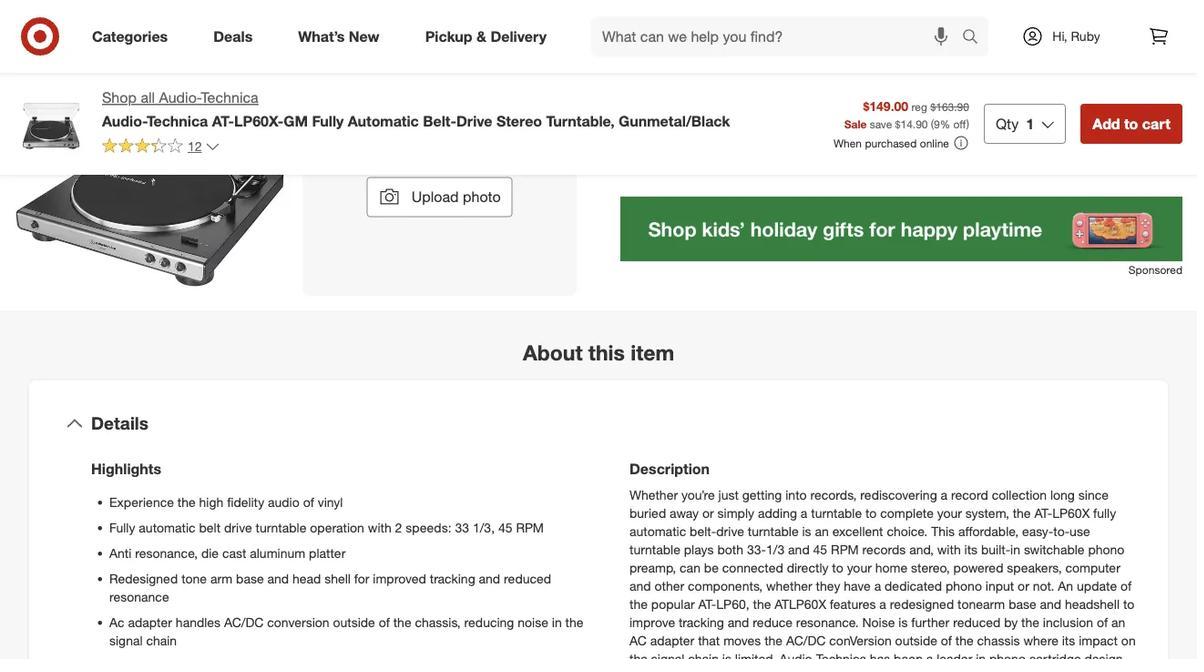 Task type: locate. For each thing, give the bounding box(es) containing it.
1 horizontal spatial outside
[[895, 633, 937, 649]]

2 vertical spatial is
[[722, 651, 731, 660]]

about this item
[[523, 340, 674, 365]]

a
[[388, 130, 398, 151], [941, 487, 948, 503], [801, 505, 807, 521], [874, 578, 881, 594], [879, 596, 886, 612], [926, 651, 933, 660]]

or up belt-
[[702, 505, 714, 521]]

lp60,
[[716, 596, 749, 612]]

0 vertical spatial is
[[802, 523, 811, 539]]

0 vertical spatial 45
[[498, 520, 512, 536]]

redesigned
[[890, 596, 954, 612]]

connected
[[722, 560, 783, 576]]

1 horizontal spatial have
[[844, 578, 871, 594]]

signal inside 'description whether you're just getting into records, rediscovering a record collection long since buried away or simply adding a turntable to complete your system, the at-lp60x fully automatic belt-drive turntable is an excellent choice. this affordable, easy-to-use turntable plays both 33-1/3 and 45 rpm records and, with its built-in switchable phono preamp, can be connected directly to your home stereo, powered speakers, computer and other components, whether they have a dedicated phono input or not. an update of the popular at-lp60, the atlp60x features a redesigned tonearm base and headshell to improve tracking and reduce resonance. noise is further reduced by the inclusion of an ac adapter that moves the ac/dc conversion outside of the chassis where its impact on the signal chain is limited. audio-technica has been a leader in phono cartrid'
[[651, 651, 684, 660]]

further
[[911, 615, 950, 630]]

been
[[894, 651, 923, 660]]

45 right 1/3,
[[498, 520, 512, 536]]

2 vertical spatial phono
[[989, 651, 1026, 660]]

audio- up 12
[[159, 89, 201, 107]]

add item button
[[1105, 29, 1183, 58]]

1 vertical spatial an
[[1111, 615, 1125, 630]]

0 vertical spatial ac/dc
[[224, 615, 264, 630]]

0 vertical spatial outside
[[333, 615, 375, 630]]

where
[[1023, 633, 1058, 649]]

1 vertical spatial in
[[552, 615, 562, 630]]

and up directly
[[788, 542, 810, 558]]

0 horizontal spatial this
[[441, 101, 471, 122]]

with left 2
[[368, 520, 391, 536]]

1 horizontal spatial all
[[460, 130, 479, 151]]

have up 'features'
[[844, 578, 871, 594]]

1 vertical spatial audio-
[[102, 112, 147, 130]]

1 horizontal spatial signal
[[651, 651, 684, 660]]

signal down ac in the left bottom of the page
[[109, 633, 143, 649]]

components,
[[688, 578, 763, 594]]

$163.90
[[930, 100, 969, 113]]

to up they
[[832, 560, 843, 576]]

this up snap a pic for all to see!
[[441, 101, 471, 122]]

0 vertical spatial reduced
[[504, 571, 551, 587]]

audio
[[268, 494, 300, 510]]

0 vertical spatial its
[[964, 542, 978, 558]]

0 vertical spatial adapter
[[128, 615, 172, 630]]

its down inclusion
[[1062, 633, 1075, 649]]

update
[[1077, 578, 1117, 594]]

anti
[[109, 545, 132, 561]]

2 vertical spatial technica
[[816, 651, 866, 660]]

technica down conversion
[[816, 651, 866, 660]]

qty
[[996, 115, 1019, 133]]

the left high on the left bottom of the page
[[177, 494, 196, 510]]

with inside 'description whether you're just getting into records, rediscovering a record collection long since buried away or simply adding a turntable to complete your system, the at-lp60x fully automatic belt-drive turntable is an excellent choice. this affordable, easy-to-use turntable plays both 33-1/3 and 45 rpm records and, with its built-in switchable phono preamp, can be connected directly to your home stereo, powered speakers, computer and other components, whether they have a dedicated phono input or not. an update of the popular at-lp60, the atlp60x features a redesigned tonearm base and headshell to improve tracking and reduce resonance. noise is further reduced by the inclusion of an ac adapter that moves the ac/dc conversion outside of the chassis where its impact on the signal chain is limited. audio-technica has been a leader in phono cartrid'
[[937, 542, 961, 558]]

add item
[[1130, 37, 1174, 50]]

of
[[303, 494, 314, 510], [1121, 578, 1132, 594], [1097, 615, 1108, 630], [379, 615, 390, 630], [941, 633, 952, 649]]

highlights
[[91, 461, 161, 478]]

(
[[931, 117, 934, 131]]

0 horizontal spatial chain
[[146, 633, 177, 649]]

1 vertical spatial item
[[631, 340, 674, 365]]

ac/dc right handles
[[224, 615, 264, 630]]

0 horizontal spatial add
[[1092, 115, 1120, 133]]

drive
[[456, 112, 492, 130]]

chain inside 'description whether you're just getting into records, rediscovering a record collection long since buried away or simply adding a turntable to complete your system, the at-lp60x fully automatic belt-drive turntable is an excellent choice. this affordable, easy-to-use turntable plays both 33-1/3 and 45 rpm records and, with its built-in switchable phono preamp, can be connected directly to your home stereo, powered speakers, computer and other components, whether they have a dedicated phono input or not. an update of the popular at-lp60, the atlp60x features a redesigned tonearm base and headshell to improve tracking and reduce resonance. noise is further reduced by the inclusion of an ac adapter that moves the ac/dc conversion outside of the chassis where its impact on the signal chain is limited. audio-technica has been a leader in phono cartrid'
[[688, 651, 719, 660]]

0 vertical spatial tracking
[[430, 571, 475, 587]]

by
[[1004, 615, 1018, 630]]

1/3,
[[473, 520, 495, 536]]

to left cart
[[1124, 115, 1138, 133]]

resonance
[[109, 589, 169, 605]]

0 horizontal spatial 45
[[498, 520, 512, 536]]

1 horizontal spatial fully
[[312, 112, 344, 130]]

built-
[[981, 542, 1010, 558]]

handles
[[176, 615, 220, 630]]

fully inside shop all audio-technica audio-technica at-lp60x-gm fully automatic belt-drive stereo turntable, gunmetal/black
[[312, 112, 344, 130]]

rpm right 1/3,
[[516, 520, 544, 536]]

tone
[[181, 571, 207, 587]]

noise
[[518, 615, 548, 630]]

add right 'ruby'
[[1130, 37, 1150, 50]]

0 vertical spatial add
[[1130, 37, 1150, 50]]

1 horizontal spatial drive
[[716, 523, 744, 539]]

phono down chassis
[[989, 651, 1026, 660]]

of down improved
[[379, 615, 390, 630]]

45 up directly
[[813, 542, 827, 558]]

fully automatic belt drive turntable operation with 2 speeds: 33 1/3, 45 rpm
[[109, 520, 544, 536]]

is down the 'moves'
[[722, 651, 731, 660]]

base right arm
[[236, 571, 264, 587]]

of up leader
[[941, 633, 952, 649]]

1 horizontal spatial with
[[937, 542, 961, 558]]

have up pic
[[397, 101, 436, 122]]

2 vertical spatial in
[[976, 651, 986, 660]]

shop all audio-technica audio-technica at-lp60x-gm fully automatic belt-drive stereo turntable, gunmetal/black
[[102, 89, 730, 130]]

0 vertical spatial all
[[141, 89, 155, 107]]

0 horizontal spatial or
[[702, 505, 714, 521]]

image gallery element
[[15, 0, 577, 301]]

its up powered
[[964, 542, 978, 558]]

tracking up that
[[679, 615, 724, 630]]

automatic up resonance,
[[139, 520, 195, 536]]

an up "on"
[[1111, 615, 1125, 630]]

details
[[91, 413, 148, 434]]

technica up lp60x- at top left
[[201, 89, 258, 107]]

a left record
[[941, 487, 948, 503]]

1 horizontal spatial at-
[[698, 596, 716, 612]]

adapter down improve
[[650, 633, 694, 649]]

ac/dc
[[224, 615, 264, 630], [786, 633, 826, 649]]

the right by
[[1021, 615, 1039, 630]]

1 vertical spatial tracking
[[679, 615, 724, 630]]

in up speakers,
[[1010, 542, 1020, 558]]

1 vertical spatial signal
[[651, 651, 684, 660]]

stereo
[[496, 112, 542, 130]]

your up this
[[937, 505, 962, 521]]

of right update
[[1121, 578, 1132, 594]]

item inside "button"
[[1153, 37, 1174, 50]]

at- down components,
[[698, 596, 716, 612]]

at- up "easy-"
[[1034, 505, 1052, 521]]

2 horizontal spatial audio-
[[779, 651, 816, 660]]

home
[[875, 560, 908, 576]]

lp60x-
[[234, 112, 284, 130]]

of left vinyl on the bottom of the page
[[303, 494, 314, 510]]

1 vertical spatial with
[[937, 542, 961, 558]]

$149.00 reg $163.90 sale save $ 14.90 ( 9 % off )
[[844, 98, 969, 131]]

ac/dc down resonance.
[[786, 633, 826, 649]]

aluminum
[[250, 545, 305, 561]]

for down the 'belt-'
[[432, 130, 455, 151]]

and up the 'moves'
[[728, 615, 749, 630]]

when purchased online
[[833, 136, 949, 150]]

high
[[199, 494, 223, 510]]

0 vertical spatial in
[[1010, 542, 1020, 558]]

0 horizontal spatial phono
[[946, 578, 982, 594]]

1 horizontal spatial is
[[802, 523, 811, 539]]

1 horizontal spatial audio-
[[159, 89, 201, 107]]

see!
[[505, 130, 539, 151]]

an left excellent
[[815, 523, 829, 539]]

audio- down shop
[[102, 112, 147, 130]]

14.90
[[901, 117, 928, 131]]

ac
[[109, 615, 124, 630]]

this right about
[[588, 340, 625, 365]]

audio- down the reduce
[[779, 651, 816, 660]]

1 vertical spatial its
[[1062, 633, 1075, 649]]

fully right gm
[[312, 112, 344, 130]]

1 horizontal spatial your
[[937, 505, 962, 521]]

audio- inside 'description whether you're just getting into records, rediscovering a record collection long since buried away or simply adding a turntable to complete your system, the at-lp60x fully automatic belt-drive turntable is an excellent choice. this affordable, easy-to-use turntable plays both 33-1/3 and 45 rpm records and, with its built-in switchable phono preamp, can be connected directly to your home stereo, powered speakers, computer and other components, whether they have a dedicated phono input or not. an update of the popular at-lp60, the atlp60x features a redesigned tonearm base and headshell to improve tracking and reduce resonance. noise is further reduced by the inclusion of an ac adapter that moves the ac/dc conversion outside of the chassis where its impact on the signal chain is limited. audio-technica has been a leader in phono cartrid'
[[779, 651, 816, 660]]

or left the 'not.' on the right bottom
[[1018, 578, 1029, 594]]

0 horizontal spatial base
[[236, 571, 264, 587]]

turntable up preamp,
[[630, 542, 680, 558]]

add
[[1130, 37, 1150, 50], [1092, 115, 1120, 133]]

2 vertical spatial at-
[[698, 596, 716, 612]]

improved
[[373, 571, 426, 587]]

with
[[368, 520, 391, 536], [937, 542, 961, 558]]

signal
[[109, 633, 143, 649], [651, 651, 684, 660]]

base up by
[[1009, 596, 1036, 612]]

new
[[349, 27, 380, 45]]

0 vertical spatial have
[[397, 101, 436, 122]]

1 horizontal spatial an
[[1111, 615, 1125, 630]]

2 horizontal spatial phono
[[1088, 542, 1125, 558]]

$149.00
[[863, 98, 908, 114]]

phono up computer
[[1088, 542, 1125, 558]]

outside inside ac adapter handles ac/dc conversion outside of the chassis, reducing noise in the signal chain
[[333, 615, 375, 630]]

can
[[680, 560, 701, 576]]

adapter inside 'description whether you're just getting into records, rediscovering a record collection long since buried away or simply adding a turntable to complete your system, the at-lp60x fully automatic belt-drive turntable is an excellent choice. this affordable, easy-to-use turntable plays both 33-1/3 and 45 rpm records and, with its built-in switchable phono preamp, can be connected directly to your home stereo, powered speakers, computer and other components, whether they have a dedicated phono input or not. an update of the popular at-lp60, the atlp60x features a redesigned tonearm base and headshell to improve tracking and reduce resonance. noise is further reduced by the inclusion of an ac adapter that moves the ac/dc conversion outside of the chassis where its impact on the signal chain is limited. audio-technica has been a leader in phono cartrid'
[[650, 633, 694, 649]]

rpm
[[516, 520, 544, 536], [831, 542, 859, 558]]

0 vertical spatial signal
[[109, 633, 143, 649]]

powered
[[953, 560, 1003, 576]]

1 vertical spatial reduced
[[953, 615, 1001, 630]]

2 horizontal spatial is
[[899, 615, 908, 630]]

automatic inside 'description whether you're just getting into records, rediscovering a record collection long since buried away or simply adding a turntable to complete your system, the at-lp60x fully automatic belt-drive turntable is an excellent choice. this affordable, easy-to-use turntable plays both 33-1/3 and 45 rpm records and, with its built-in switchable phono preamp, can be connected directly to your home stereo, powered speakers, computer and other components, whether they have a dedicated phono input or not. an update of the popular at-lp60, the atlp60x features a redesigned tonearm base and headshell to improve tracking and reduce resonance. noise is further reduced by the inclusion of an ac adapter that moves the ac/dc conversion outside of the chassis where its impact on the signal chain is limited. audio-technica has been a leader in phono cartrid'
[[630, 523, 686, 539]]

the down the reduce
[[764, 633, 783, 649]]

drive up both on the right bottom
[[716, 523, 744, 539]]

all inside shop all audio-technica audio-technica at-lp60x-gm fully automatic belt-drive stereo turntable, gunmetal/black
[[141, 89, 155, 107]]

What can we help you find? suggestions appear below search field
[[591, 16, 967, 56]]

fully
[[1093, 505, 1116, 521]]

outside down redesigned tone arm base and head shell for improved tracking and reduced resonance
[[333, 615, 375, 630]]

1 horizontal spatial add
[[1130, 37, 1150, 50]]

drive up cast
[[224, 520, 252, 536]]

1 vertical spatial adapter
[[650, 633, 694, 649]]

affordable,
[[958, 523, 1019, 539]]

item up details dropdown button
[[631, 340, 674, 365]]

for inside image gallery element
[[432, 130, 455, 151]]

add left cart
[[1092, 115, 1120, 133]]

1 vertical spatial chain
[[688, 651, 719, 660]]

2 vertical spatial for
[[354, 571, 369, 587]]

for
[[708, 35, 725, 52], [432, 130, 455, 151], [354, 571, 369, 587]]

automatic
[[348, 112, 419, 130]]

your down records
[[847, 560, 872, 576]]

signal down improve
[[651, 651, 684, 660]]

tracking inside 'description whether you're just getting into records, rediscovering a record collection long since buried away or simply adding a turntable to complete your system, the at-lp60x fully automatic belt-drive turntable is an excellent choice. this affordable, easy-to-use turntable plays both 33-1/3 and 45 rpm records and, with its built-in switchable phono preamp, can be connected directly to your home stereo, powered speakers, computer and other components, whether they have a dedicated phono input or not. an update of the popular at-lp60, the atlp60x features a redesigned tonearm base and headshell to improve tracking and reduce resonance. noise is further reduced by the inclusion of an ac adapter that moves the ac/dc conversion outside of the chassis where its impact on the signal chain is limited. audio-technica has been a leader in phono cartrid'
[[679, 615, 724, 630]]

tonearm
[[958, 596, 1005, 612]]

and
[[788, 542, 810, 558], [267, 571, 289, 587], [479, 571, 500, 587], [630, 578, 651, 594], [1040, 596, 1061, 612], [728, 615, 749, 630]]

1 horizontal spatial its
[[1062, 633, 1075, 649]]

1 vertical spatial is
[[899, 615, 908, 630]]

all down drive
[[460, 130, 479, 151]]

base
[[236, 571, 264, 587], [1009, 596, 1036, 612]]

records
[[862, 542, 906, 558]]

speakers,
[[1007, 560, 1062, 576]]

automatic down buried
[[630, 523, 686, 539]]

fully up anti
[[109, 520, 135, 536]]

0 horizontal spatial ac/dc
[[224, 615, 264, 630]]

you're
[[681, 487, 715, 503]]

purchased
[[865, 136, 917, 150]]

with down this
[[937, 542, 961, 558]]

1 vertical spatial technica
[[147, 112, 208, 130]]

1 vertical spatial base
[[1009, 596, 1036, 612]]

the down collection
[[1013, 505, 1031, 521]]

easy-
[[1022, 523, 1053, 539]]

1 horizontal spatial or
[[1018, 578, 1029, 594]]

outside inside 'description whether you're just getting into records, rediscovering a record collection long since buried away or simply adding a turntable to complete your system, the at-lp60x fully automatic belt-drive turntable is an excellent choice. this affordable, easy-to-use turntable plays both 33-1/3 and 45 rpm records and, with its built-in switchable phono preamp, can be connected directly to your home stereo, powered speakers, computer and other components, whether they have a dedicated phono input or not. an update of the popular at-lp60, the atlp60x features a redesigned tonearm base and headshell to improve tracking and reduce resonance. noise is further reduced by the inclusion of an ac adapter that moves the ac/dc conversion outside of the chassis where its impact on the signal chain is limited. audio-technica has been a leader in phono cartrid'
[[895, 633, 937, 649]]

0 vertical spatial for
[[708, 35, 725, 52]]

description whether you're just getting into records, rediscovering a record collection long since buried away or simply adding a turntable to complete your system, the at-lp60x fully automatic belt-drive turntable is an excellent choice. this affordable, easy-to-use turntable plays both 33-1/3 and 45 rpm records and, with its built-in switchable phono preamp, can be connected directly to your home stereo, powered speakers, computer and other components, whether they have a dedicated phono input or not. an update of the popular at-lp60, the atlp60x features a redesigned tonearm base and headshell to improve tracking and reduce resonance. noise is further reduced by the inclusion of an ac adapter that moves the ac/dc conversion outside of the chassis where its impact on the signal chain is limited. audio-technica has been a leader in phono cartrid
[[630, 461, 1136, 660]]

1 horizontal spatial this
[[588, 340, 625, 365]]

resonance.
[[796, 615, 859, 630]]

0 vertical spatial with
[[368, 520, 391, 536]]

1 vertical spatial ac/dc
[[786, 633, 826, 649]]

item right 'ruby'
[[1153, 37, 1174, 50]]

1 horizontal spatial item
[[1153, 37, 1174, 50]]

what's new link
[[283, 16, 402, 56]]

stereo,
[[911, 560, 950, 576]]

0 horizontal spatial automatic
[[139, 520, 195, 536]]

record
[[951, 487, 988, 503]]

1 vertical spatial your
[[847, 560, 872, 576]]

at- up the 12 link
[[212, 112, 234, 130]]

advertisement region
[[620, 197, 1183, 261]]

0 horizontal spatial audio-
[[102, 112, 147, 130]]

since
[[1078, 487, 1109, 503]]

long
[[1050, 487, 1075, 503]]

0 horizontal spatial all
[[141, 89, 155, 107]]

0 horizontal spatial signal
[[109, 633, 143, 649]]

0 horizontal spatial have
[[397, 101, 436, 122]]

audio-
[[159, 89, 201, 107], [102, 112, 147, 130], [779, 651, 816, 660]]

1 horizontal spatial adapter
[[650, 633, 694, 649]]

0 horizontal spatial an
[[815, 523, 829, 539]]

to down drive
[[483, 130, 500, 151]]

chain down that
[[688, 651, 719, 660]]

0 horizontal spatial adapter
[[128, 615, 172, 630]]

for right eligible
[[708, 35, 725, 52]]

whether
[[766, 578, 812, 594]]

0 horizontal spatial reduced
[[504, 571, 551, 587]]

have inside 'description whether you're just getting into records, rediscovering a record collection long since buried away or simply adding a turntable to complete your system, the at-lp60x fully automatic belt-drive turntable is an excellent choice. this affordable, easy-to-use turntable plays both 33-1/3 and 45 rpm records and, with its built-in switchable phono preamp, can be connected directly to your home stereo, powered speakers, computer and other components, whether they have a dedicated phono input or not. an update of the popular at-lp60, the atlp60x features a redesigned tonearm base and headshell to improve tracking and reduce resonance. noise is further reduced by the inclusion of an ac adapter that moves the ac/dc conversion outside of the chassis where its impact on the signal chain is limited. audio-technica has been a leader in phono cartrid'
[[844, 578, 871, 594]]

0 vertical spatial fully
[[312, 112, 344, 130]]

0 horizontal spatial for
[[354, 571, 369, 587]]

is right noise
[[899, 615, 908, 630]]

1 vertical spatial rpm
[[831, 542, 859, 558]]

shop
[[102, 89, 137, 107]]

tracking up the chassis, at the bottom of page
[[430, 571, 475, 587]]

1 vertical spatial all
[[460, 130, 479, 151]]

in down chassis
[[976, 651, 986, 660]]

to-
[[1053, 523, 1070, 539]]

45 inside 'description whether you're just getting into records, rediscovering a record collection long since buried away or simply adding a turntable to complete your system, the at-lp60x fully automatic belt-drive turntable is an excellent choice. this affordable, easy-to-use turntable plays both 33-1/3 and 45 rpm records and, with its built-in switchable phono preamp, can be connected directly to your home stereo, powered speakers, computer and other components, whether they have a dedicated phono input or not. an update of the popular at-lp60, the atlp60x features a redesigned tonearm base and headshell to improve tracking and reduce resonance. noise is further reduced by the inclusion of an ac adapter that moves the ac/dc conversion outside of the chassis where its impact on the signal chain is limited. audio-technica has been a leader in phono cartrid'
[[813, 542, 827, 558]]

0 horizontal spatial drive
[[224, 520, 252, 536]]

add inside "button"
[[1130, 37, 1150, 50]]

all right shop
[[141, 89, 155, 107]]

sale
[[844, 117, 867, 131]]

rpm down excellent
[[831, 542, 859, 558]]

turntable
[[811, 505, 862, 521], [256, 520, 306, 536], [748, 523, 799, 539], [630, 542, 680, 558]]

1 vertical spatial at-
[[1034, 505, 1052, 521]]

0 vertical spatial this
[[441, 101, 471, 122]]

reduced inside 'description whether you're just getting into records, rediscovering a record collection long since buried away or simply adding a turntable to complete your system, the at-lp60x fully automatic belt-drive turntable is an excellent choice. this affordable, easy-to-use turntable plays both 33-1/3 and 45 rpm records and, with its built-in switchable phono preamp, can be connected directly to your home stereo, powered speakers, computer and other components, whether they have a dedicated phono input or not. an update of the popular at-lp60, the atlp60x features a redesigned tonearm base and headshell to improve tracking and reduce resonance. noise is further reduced by the inclusion of an ac adapter that moves the ac/dc conversion outside of the chassis where its impact on the signal chain is limited. audio-technica has been a leader in phono cartrid'
[[953, 615, 1001, 630]]

0 horizontal spatial in
[[552, 615, 562, 630]]

reduced up noise
[[504, 571, 551, 587]]

0 vertical spatial audio-
[[159, 89, 201, 107]]

1 horizontal spatial tracking
[[679, 615, 724, 630]]

1 horizontal spatial 45
[[813, 542, 827, 558]]

chain down handles
[[146, 633, 177, 649]]

every
[[720, 75, 758, 93]]

1 vertical spatial phono
[[946, 578, 982, 594]]

adapter down resonance
[[128, 615, 172, 630]]

buried
[[630, 505, 666, 521]]

delivery
[[491, 27, 547, 45]]

for right shell
[[354, 571, 369, 587]]

your
[[937, 505, 962, 521], [847, 560, 872, 576]]

1 vertical spatial for
[[432, 130, 455, 151]]

2 horizontal spatial in
[[1010, 542, 1020, 558]]

1 vertical spatial have
[[844, 578, 871, 594]]

for inside redesigned tone arm base and head shell for improved tracking and reduced resonance
[[354, 571, 369, 587]]

resonance,
[[135, 545, 198, 561]]

1 horizontal spatial base
[[1009, 596, 1036, 612]]

0 vertical spatial at-
[[212, 112, 234, 130]]

phono down powered
[[946, 578, 982, 594]]

outside up been
[[895, 633, 937, 649]]

upload
[[412, 188, 459, 206]]

image of audio-technica at-lp60x-gm fully automatic belt-drive stereo turntable, gunmetal/black image
[[15, 87, 87, 160]]

and up reducing
[[479, 571, 500, 587]]

add inside button
[[1092, 115, 1120, 133]]

is up directly
[[802, 523, 811, 539]]



Task type: describe. For each thing, give the bounding box(es) containing it.
what's
[[298, 27, 345, 45]]

already
[[330, 101, 392, 122]]

use
[[1070, 523, 1090, 539]]

1/3
[[766, 542, 785, 558]]

vinyl
[[318, 494, 343, 510]]

2
[[395, 520, 402, 536]]

description
[[630, 461, 710, 478]]

to inside image gallery element
[[483, 130, 500, 151]]

hi, ruby
[[1053, 28, 1100, 44]]

gm
[[284, 112, 308, 130]]

5%
[[694, 75, 716, 93]]

away
[[670, 505, 699, 521]]

upload photo button
[[367, 177, 513, 217]]

hi,
[[1053, 28, 1067, 44]]

anti resonance, die cast aluminum platter
[[109, 545, 346, 561]]

the right noise
[[565, 615, 583, 630]]

and down the aluminum
[[267, 571, 289, 587]]

%
[[940, 117, 950, 131]]

12 link
[[102, 137, 220, 158]]

a down automatic on the top
[[388, 130, 398, 151]]

search
[[954, 29, 998, 47]]

experience the high fidelity audio of vinyl
[[109, 494, 343, 510]]

the left the chassis, at the bottom of page
[[393, 615, 411, 630]]

the up improve
[[630, 596, 648, 612]]

1 vertical spatial fully
[[109, 520, 135, 536]]

they
[[816, 578, 840, 594]]

chassis,
[[415, 615, 461, 630]]

preamp,
[[630, 560, 676, 576]]

speeds:
[[406, 520, 451, 536]]

cart
[[1142, 115, 1171, 133]]

pickup & delivery link
[[410, 16, 569, 56]]

day
[[762, 75, 787, 93]]

turntable down audio
[[256, 520, 306, 536]]

&
[[476, 27, 486, 45]]

when
[[833, 136, 862, 150]]

ac/dc inside ac adapter handles ac/dc conversion outside of the chassis, reducing noise in the signal chain
[[224, 615, 264, 630]]

adding
[[758, 505, 797, 521]]

atlp60x
[[775, 596, 826, 612]]

be
[[704, 560, 719, 576]]

turntable,
[[546, 112, 615, 130]]

off
[[953, 117, 966, 131]]

both
[[717, 542, 743, 558]]

reduced inside redesigned tone arm base and head shell for improved tracking and reduced resonance
[[504, 571, 551, 587]]

belt
[[199, 520, 221, 536]]

all inside image gallery element
[[460, 130, 479, 151]]

0 horizontal spatial your
[[847, 560, 872, 576]]

turntable down records,
[[811, 505, 862, 521]]

pic
[[402, 130, 427, 151]]

1 vertical spatial this
[[588, 340, 625, 365]]

add for add item
[[1130, 37, 1150, 50]]

the down ac
[[630, 651, 648, 660]]

and down the 'not.' on the right bottom
[[1040, 596, 1061, 612]]

popular
[[651, 596, 695, 612]]

the up the reduce
[[753, 596, 771, 612]]

0 horizontal spatial is
[[722, 651, 731, 660]]

a down into
[[801, 505, 807, 521]]

die
[[201, 545, 219, 561]]

categories link
[[77, 16, 191, 56]]

save 5% every day
[[657, 75, 787, 93]]

getting
[[742, 487, 782, 503]]

eligible for registries
[[657, 35, 789, 52]]

computer
[[1065, 560, 1120, 576]]

choice.
[[887, 523, 928, 539]]

eligible
[[657, 35, 704, 52]]

1 horizontal spatial in
[[976, 651, 986, 660]]

drive inside 'description whether you're just getting into records, rediscovering a record collection long since buried away or simply adding a turntable to complete your system, the at-lp60x fully automatic belt-drive turntable is an excellent choice. this affordable, easy-to-use turntable plays both 33-1/3 and 45 rpm records and, with its built-in switchable phono preamp, can be connected directly to your home stereo, powered speakers, computer and other components, whether they have a dedicated phono input or not. an update of the popular at-lp60, the atlp60x features a redesigned tonearm base and headshell to improve tracking and reduce resonance. noise is further reduced by the inclusion of an ac adapter that moves the ac/dc conversion outside of the chassis where its impact on the signal chain is limited. audio-technica has been a leader in phono cartrid'
[[716, 523, 744, 539]]

ac/dc inside 'description whether you're just getting into records, rediscovering a record collection long since buried away or simply adding a turntable to complete your system, the at-lp60x fully automatic belt-drive turntable is an excellent choice. this affordable, easy-to-use turntable plays both 33-1/3 and 45 rpm records and, with its built-in switchable phono preamp, can be connected directly to your home stereo, powered speakers, computer and other components, whether they have a dedicated phono input or not. an update of the popular at-lp60, the atlp60x features a redesigned tonearm base and headshell to improve tracking and reduce resonance. noise is further reduced by the inclusion of an ac adapter that moves the ac/dc conversion outside of the chassis where its impact on the signal chain is limited. audio-technica has been a leader in phono cartrid'
[[786, 633, 826, 649]]

chain inside ac adapter handles ac/dc conversion outside of the chassis, reducing noise in the signal chain
[[146, 633, 177, 649]]

not.
[[1033, 578, 1054, 594]]

features
[[830, 596, 876, 612]]

a down home
[[874, 578, 881, 594]]

already have this product?
[[330, 101, 550, 122]]

1 horizontal spatial phono
[[989, 651, 1026, 660]]

audio-technica at-lp60x-gm fully automatic belt-drive stereo turntable, gunmetal/black, 4 of 5 image
[[15, 22, 288, 296]]

to up "on"
[[1123, 596, 1134, 612]]

a up noise
[[879, 596, 886, 612]]

leader
[[937, 651, 972, 660]]

0 horizontal spatial its
[[964, 542, 978, 558]]

simply
[[717, 505, 754, 521]]

deals link
[[198, 16, 275, 56]]

ruby
[[1071, 28, 1100, 44]]

a right been
[[926, 651, 933, 660]]

has
[[870, 651, 890, 660]]

whether
[[630, 487, 678, 503]]

cast
[[222, 545, 246, 561]]

tracking inside redesigned tone arm base and head shell for improved tracking and reduced resonance
[[430, 571, 475, 587]]

have inside image gallery element
[[397, 101, 436, 122]]

snap a pic for all to see!
[[341, 130, 539, 151]]

product?
[[475, 101, 550, 122]]

rediscovering
[[860, 487, 937, 503]]

conversion
[[829, 633, 892, 649]]

pickup & delivery
[[425, 27, 547, 45]]

0 vertical spatial technica
[[201, 89, 258, 107]]

the up leader
[[955, 633, 974, 649]]

to inside button
[[1124, 115, 1138, 133]]

search button
[[954, 16, 998, 60]]

0 vertical spatial or
[[702, 505, 714, 521]]

technica inside 'description whether you're just getting into records, rediscovering a record collection long since buried away or simply adding a turntable to complete your system, the at-lp60x fully automatic belt-drive turntable is an excellent choice. this affordable, easy-to-use turntable plays both 33-1/3 and 45 rpm records and, with its built-in switchable phono preamp, can be connected directly to your home stereo, powered speakers, computer and other components, whether they have a dedicated phono input or not. an update of the popular at-lp60, the atlp60x features a redesigned tonearm base and headshell to improve tracking and reduce resonance. noise is further reduced by the inclusion of an ac adapter that moves the ac/dc conversion outside of the chassis where its impact on the signal chain is limited. audio-technica has been a leader in phono cartrid'
[[816, 651, 866, 660]]

0 vertical spatial an
[[815, 523, 829, 539]]

and down preamp,
[[630, 578, 651, 594]]

of inside ac adapter handles ac/dc conversion outside of the chassis, reducing noise in the signal chain
[[379, 615, 390, 630]]

directly
[[787, 560, 829, 576]]

records,
[[810, 487, 857, 503]]

dedicated
[[885, 578, 942, 594]]

0 horizontal spatial item
[[631, 340, 674, 365]]

0 vertical spatial your
[[937, 505, 962, 521]]

of up impact
[[1097, 615, 1108, 630]]

moves
[[724, 633, 761, 649]]

base inside 'description whether you're just getting into records, rediscovering a record collection long since buried away or simply adding a turntable to complete your system, the at-lp60x fully automatic belt-drive turntable is an excellent choice. this affordable, easy-to-use turntable plays both 33-1/3 and 45 rpm records and, with its built-in switchable phono preamp, can be connected directly to your home stereo, powered speakers, computer and other components, whether they have a dedicated phono input or not. an update of the popular at-lp60, the atlp60x features a redesigned tonearm base and headshell to improve tracking and reduce resonance. noise is further reduced by the inclusion of an ac adapter that moves the ac/dc conversion outside of the chassis where its impact on the signal chain is limited. audio-technica has been a leader in phono cartrid'
[[1009, 596, 1036, 612]]

signal inside ac adapter handles ac/dc conversion outside of the chassis, reducing noise in the signal chain
[[109, 633, 143, 649]]

base inside redesigned tone arm base and head shell for improved tracking and reduced resonance
[[236, 571, 264, 587]]

9
[[934, 117, 940, 131]]

operation
[[310, 520, 364, 536]]

add for add to cart
[[1092, 115, 1120, 133]]

system,
[[966, 505, 1009, 521]]

at- inside shop all audio-technica audio-technica at-lp60x-gm fully automatic belt-drive stereo turntable, gunmetal/black
[[212, 112, 234, 130]]

2 horizontal spatial at-
[[1034, 505, 1052, 521]]

into
[[786, 487, 807, 503]]

0 horizontal spatial rpm
[[516, 520, 544, 536]]

0 horizontal spatial with
[[368, 520, 391, 536]]

turntable up 1/3
[[748, 523, 799, 539]]

this inside image gallery element
[[441, 101, 471, 122]]

impact
[[1079, 633, 1118, 649]]

in inside ac adapter handles ac/dc conversion outside of the chassis, reducing noise in the signal chain
[[552, 615, 562, 630]]

rpm inside 'description whether you're just getting into records, rediscovering a record collection long since buried away or simply adding a turntable to complete your system, the at-lp60x fully automatic belt-drive turntable is an excellent choice. this affordable, easy-to-use turntable plays both 33-1/3 and 45 rpm records and, with its built-in switchable phono preamp, can be connected directly to your home stereo, powered speakers, computer and other components, whether they have a dedicated phono input or not. an update of the popular at-lp60, the atlp60x features a redesigned tonearm base and headshell to improve tracking and reduce resonance. noise is further reduced by the inclusion of an ac adapter that moves the ac/dc conversion outside of the chassis where its impact on the signal chain is limited. audio-technica has been a leader in phono cartrid'
[[831, 542, 859, 558]]

just
[[718, 487, 739, 503]]

33
[[455, 520, 469, 536]]

0 vertical spatial phono
[[1088, 542, 1125, 558]]

and,
[[909, 542, 934, 558]]

to up excellent
[[865, 505, 877, 521]]

reg
[[911, 100, 927, 113]]

33-
[[747, 542, 766, 558]]

noise
[[862, 615, 895, 630]]

other
[[655, 578, 684, 594]]

adapter inside ac adapter handles ac/dc conversion outside of the chassis, reducing noise in the signal chain
[[128, 615, 172, 630]]



Task type: vqa. For each thing, say whether or not it's contained in the screenshot.
What's New link
yes



